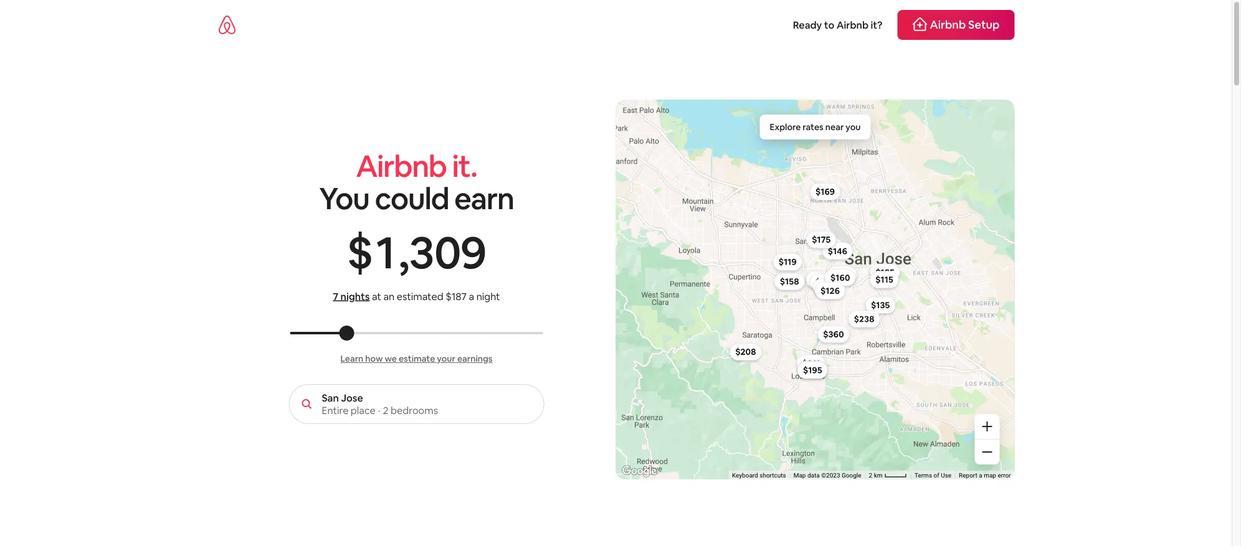 Task type: describe. For each thing, give the bounding box(es) containing it.
of
[[934, 472, 939, 480]]

$208 button
[[730, 343, 762, 361]]

7
[[333, 290, 338, 303]]

terms
[[915, 472, 932, 480]]

report a map error
[[959, 472, 1011, 480]]

$208
[[735, 347, 756, 358]]

data
[[808, 472, 820, 480]]

bedrooms
[[391, 404, 438, 417]]

$128
[[819, 282, 838, 293]]

$ 1 , 3 0 9
[[347, 223, 486, 281]]

nights
[[341, 290, 370, 303]]

google image
[[619, 464, 660, 480]]

$238 button
[[849, 311, 880, 328]]

earn
[[454, 179, 514, 218]]

place
[[351, 404, 376, 417]]

$160
[[831, 272, 850, 283]]

ready
[[793, 18, 822, 31]]

you could earn
[[319, 179, 514, 218]]

$169
[[816, 186, 835, 197]]

terms of use
[[915, 472, 952, 480]]

learn how we estimate your earnings button
[[341, 353, 493, 365]]

night
[[476, 290, 500, 303]]

0 vertical spatial $146
[[828, 246, 847, 257]]

2 inside button
[[869, 472, 872, 480]]

$135 button
[[866, 296, 896, 314]]

you
[[319, 179, 369, 218]]

explore rates near you button
[[760, 115, 871, 140]]

$175
[[812, 234, 831, 245]]

airbnb setup
[[930, 17, 1000, 32]]

ready to airbnb it?
[[793, 18, 883, 31]]

explore
[[770, 122, 801, 133]]

san
[[322, 392, 339, 404]]

$158
[[780, 276, 799, 287]]

0 vertical spatial $146 button
[[822, 243, 853, 260]]

$135
[[871, 300, 890, 311]]

7 nights button
[[333, 290, 370, 303]]

$185
[[876, 267, 895, 278]]

$126 button
[[815, 282, 846, 300]]

$195 button
[[798, 362, 828, 379]]

keyboard shortcuts button
[[732, 471, 786, 480]]

©2023
[[821, 472, 840, 480]]

airbnb for airbnb it.
[[356, 147, 447, 186]]

could
[[375, 179, 449, 218]]

keyboard shortcuts
[[732, 472, 786, 480]]

map
[[794, 472, 806, 480]]

$
[[347, 223, 372, 281]]

airbnb it.
[[356, 147, 477, 186]]

1 vertical spatial $211 button
[[797, 355, 826, 372]]

1
[[376, 223, 394, 281]]

$115 button
[[870, 271, 899, 289]]

an
[[383, 290, 395, 303]]

9
[[461, 223, 486, 281]]

$126
[[821, 285, 840, 297]]

$360 button
[[818, 326, 850, 343]]

learn
[[341, 353, 363, 365]]

$158 button
[[774, 273, 805, 291]]

2 inside san jose entire place · 2 bedrooms
[[383, 404, 389, 417]]

google
[[842, 472, 862, 480]]

report a map error link
[[959, 472, 1011, 480]]



Task type: locate. For each thing, give the bounding box(es) containing it.
rates
[[803, 122, 824, 133]]

0 vertical spatial 2
[[383, 404, 389, 417]]

use
[[941, 472, 952, 480]]

at
[[372, 290, 381, 303]]

map
[[984, 472, 996, 480]]

earnings
[[457, 353, 493, 365]]

shortcuts
[[760, 472, 786, 480]]

your
[[437, 353, 455, 365]]

it?
[[871, 18, 883, 31]]

$282 button
[[810, 273, 841, 291]]

None range field
[[290, 332, 543, 335]]

7 nights at an estimated $187 a night
[[333, 290, 500, 303]]

2 km button
[[865, 471, 911, 480]]

1 vertical spatial a
[[979, 472, 982, 480]]

1 horizontal spatial a
[[979, 472, 982, 480]]

$238
[[854, 314, 875, 325]]

3
[[409, 223, 433, 281]]

you
[[846, 122, 861, 133]]

0 horizontal spatial a
[[469, 290, 474, 303]]

estimate
[[399, 353, 435, 365]]

0 vertical spatial $211
[[812, 274, 830, 285]]

map data ©2023 google
[[794, 472, 862, 480]]

,
[[398, 223, 408, 281]]

a right "$187"
[[469, 290, 474, 303]]

km
[[874, 472, 883, 480]]

$119 button
[[773, 253, 802, 271]]

2 left the km
[[869, 472, 872, 480]]

1 vertical spatial 2
[[869, 472, 872, 480]]

$119
[[779, 257, 797, 268]]

learn how we estimate your earnings
[[341, 353, 493, 365]]

$169 button
[[810, 183, 841, 201]]

$185 button
[[870, 264, 900, 281]]

$146 button
[[822, 243, 853, 260], [827, 266, 857, 284]]

2 horizontal spatial airbnb
[[930, 17, 966, 32]]

jose
[[341, 392, 363, 404]]

$187
[[446, 290, 467, 303]]

$158 $154 $128
[[780, 276, 838, 375]]

zoom out image
[[982, 447, 992, 457]]

$360
[[823, 329, 844, 340]]

estimated
[[397, 290, 443, 303]]

$211 inside the $208 $211 $169
[[802, 358, 820, 369]]

·
[[378, 404, 380, 417]]

$208 $211 $169
[[735, 186, 835, 369]]

$128 button
[[813, 279, 844, 296]]

how
[[365, 353, 383, 365]]

$211 button
[[806, 271, 835, 289], [797, 355, 826, 372]]

a left map
[[979, 472, 982, 480]]

$160 button
[[825, 269, 856, 286]]

2 km
[[869, 472, 884, 480]]

near
[[826, 122, 844, 133]]

0 vertical spatial a
[[469, 290, 474, 303]]

0 horizontal spatial airbnb
[[356, 147, 447, 186]]

airbnb
[[930, 17, 966, 32], [837, 18, 869, 31], [356, 147, 447, 186]]

we
[[385, 353, 397, 365]]

it.
[[452, 147, 477, 186]]

a
[[469, 290, 474, 303], [979, 472, 982, 480]]

1 horizontal spatial airbnb
[[837, 18, 869, 31]]

$211 inside button
[[812, 274, 830, 285]]

1 vertical spatial $211
[[802, 358, 820, 369]]

report
[[959, 472, 978, 480]]

$175 button
[[806, 231, 836, 249]]

san jose entire place · 2 bedrooms
[[322, 392, 438, 417]]

entire
[[322, 404, 349, 417]]

$154 button
[[797, 361, 828, 378]]

1 vertical spatial $146
[[832, 269, 852, 280]]

setup
[[968, 17, 1000, 32]]

2
[[383, 404, 389, 417], [869, 472, 872, 480]]

error
[[998, 472, 1011, 480]]

0 horizontal spatial 2
[[383, 404, 389, 417]]

1 vertical spatial $146 button
[[827, 266, 857, 284]]

zoom in image
[[982, 422, 992, 432]]

terms of use link
[[915, 472, 952, 480]]

airbnb homepage image
[[217, 15, 237, 35]]

keyboard
[[732, 472, 758, 480]]

airbnb for airbnb setup
[[930, 17, 966, 32]]

$211
[[812, 274, 830, 285], [802, 358, 820, 369]]

0 vertical spatial $211 button
[[806, 271, 835, 289]]

2 right ·
[[383, 404, 389, 417]]

$146
[[828, 246, 847, 257], [832, 269, 852, 280]]

map region
[[462, 0, 1100, 546]]

$195
[[803, 365, 822, 376]]

0
[[434, 223, 460, 281]]

explore rates near you
[[770, 122, 861, 133]]

to
[[824, 18, 835, 31]]

1 horizontal spatial 2
[[869, 472, 872, 480]]

$282
[[815, 277, 836, 288]]

$154
[[803, 364, 822, 375]]

airbnb setup link
[[898, 10, 1015, 40]]



Task type: vqa. For each thing, say whether or not it's contained in the screenshot.
$154 BUTTON
yes



